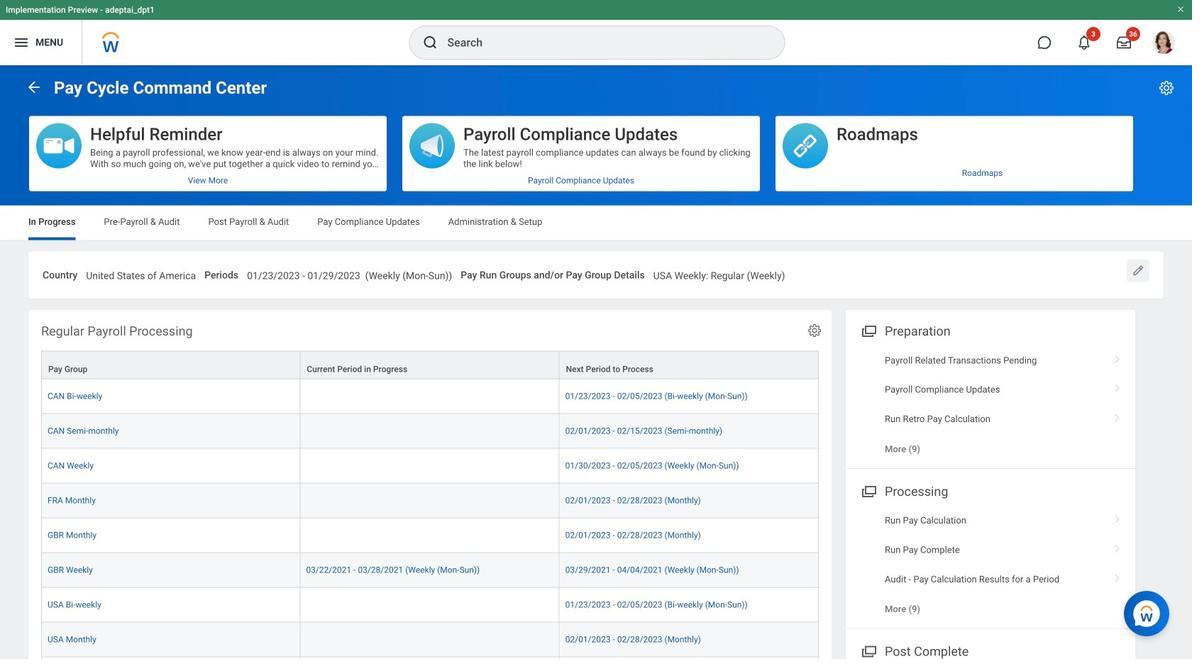 Task type: vqa. For each thing, say whether or not it's contained in the screenshot.
View within Worker Skills Band element
no



Task type: describe. For each thing, give the bounding box(es) containing it.
2 row from the top
[[41, 379, 819, 414]]

3 chevron right image from the top
[[1109, 510, 1127, 524]]

3 row from the top
[[41, 414, 819, 449]]

list for menu group icon
[[846, 346, 1136, 464]]

cell for 5th row from the bottom
[[300, 518, 560, 553]]

edit image
[[1131, 264, 1146, 278]]

1 menu group image from the top
[[859, 481, 878, 500]]

cell for second row from the top of the 'regular payroll processing' element
[[300, 379, 560, 414]]

cell for 6th row from the bottom of the 'regular payroll processing' element
[[300, 484, 560, 518]]

1 row from the top
[[41, 351, 819, 379]]

regular payroll processing element
[[28, 310, 832, 659]]

cell for ninth row
[[300, 623, 560, 657]]

configure regular payroll processing image
[[807, 323, 823, 339]]

2 menu group image from the top
[[859, 641, 878, 659]]

cell for tenth row from the top of the 'regular payroll processing' element
[[300, 657, 560, 659]]

justify image
[[13, 34, 30, 51]]

configure this page image
[[1158, 79, 1175, 97]]

notifications large image
[[1077, 35, 1092, 50]]

1 chevron right image from the top
[[1109, 380, 1127, 394]]

6 row from the top
[[41, 518, 819, 553]]

Search Workday  search field
[[448, 27, 756, 58]]

7 row from the top
[[41, 553, 819, 588]]

4 row from the top
[[41, 449, 819, 484]]

9 row from the top
[[41, 623, 819, 657]]

5 row from the top
[[41, 484, 819, 518]]

cell for 8th row from the top
[[300, 588, 560, 623]]



Task type: locate. For each thing, give the bounding box(es) containing it.
banner
[[0, 0, 1192, 65]]

chevron right image
[[1109, 380, 1127, 394], [1109, 409, 1127, 423], [1109, 510, 1127, 524]]

8 row from the top
[[41, 588, 819, 623]]

cell
[[300, 379, 560, 414], [300, 414, 560, 449], [300, 449, 560, 484], [300, 484, 560, 518], [300, 518, 560, 553], [300, 588, 560, 623], [300, 623, 560, 657], [41, 657, 300, 659], [300, 657, 560, 659], [560, 657, 819, 659]]

previous page image
[[26, 79, 43, 96]]

menu group image
[[859, 481, 878, 500], [859, 641, 878, 659]]

profile logan mcneil image
[[1153, 31, 1175, 57]]

list
[[846, 346, 1136, 464], [846, 506, 1136, 624]]

1 list from the top
[[846, 346, 1136, 464]]

None text field
[[247, 262, 452, 286]]

2 chevron right image from the top
[[1109, 540, 1127, 554]]

10 row from the top
[[41, 657, 819, 659]]

0 vertical spatial list
[[846, 346, 1136, 464]]

chevron right image
[[1109, 350, 1127, 364], [1109, 540, 1127, 554], [1109, 569, 1127, 583]]

1 chevron right image from the top
[[1109, 350, 1127, 364]]

0 vertical spatial chevron right image
[[1109, 380, 1127, 394]]

2 chevron right image from the top
[[1109, 409, 1127, 423]]

2 vertical spatial chevron right image
[[1109, 510, 1127, 524]]

cell for seventh row from the bottom of the 'regular payroll processing' element
[[300, 449, 560, 484]]

2 list from the top
[[846, 506, 1136, 624]]

2 vertical spatial chevron right image
[[1109, 569, 1127, 583]]

search image
[[422, 34, 439, 51]]

list for first menu group image
[[846, 506, 1136, 624]]

3 chevron right image from the top
[[1109, 569, 1127, 583]]

menu group image
[[859, 321, 878, 340]]

row
[[41, 351, 819, 379], [41, 379, 819, 414], [41, 414, 819, 449], [41, 449, 819, 484], [41, 484, 819, 518], [41, 518, 819, 553], [41, 553, 819, 588], [41, 588, 819, 623], [41, 623, 819, 657], [41, 657, 819, 659]]

0 vertical spatial chevron right image
[[1109, 350, 1127, 364]]

close environment banner image
[[1177, 5, 1185, 13]]

tab list
[[14, 206, 1178, 240]]

main content
[[0, 65, 1192, 659]]

0 vertical spatial menu group image
[[859, 481, 878, 500]]

None text field
[[86, 262, 196, 286], [653, 262, 785, 286], [86, 262, 196, 286], [653, 262, 785, 286]]

1 vertical spatial list
[[846, 506, 1136, 624]]

1 vertical spatial menu group image
[[859, 641, 878, 659]]

1 vertical spatial chevron right image
[[1109, 540, 1127, 554]]

cell for 3rd row from the top of the 'regular payroll processing' element
[[300, 414, 560, 449]]

1 vertical spatial chevron right image
[[1109, 409, 1127, 423]]

inbox large image
[[1117, 35, 1131, 50]]



